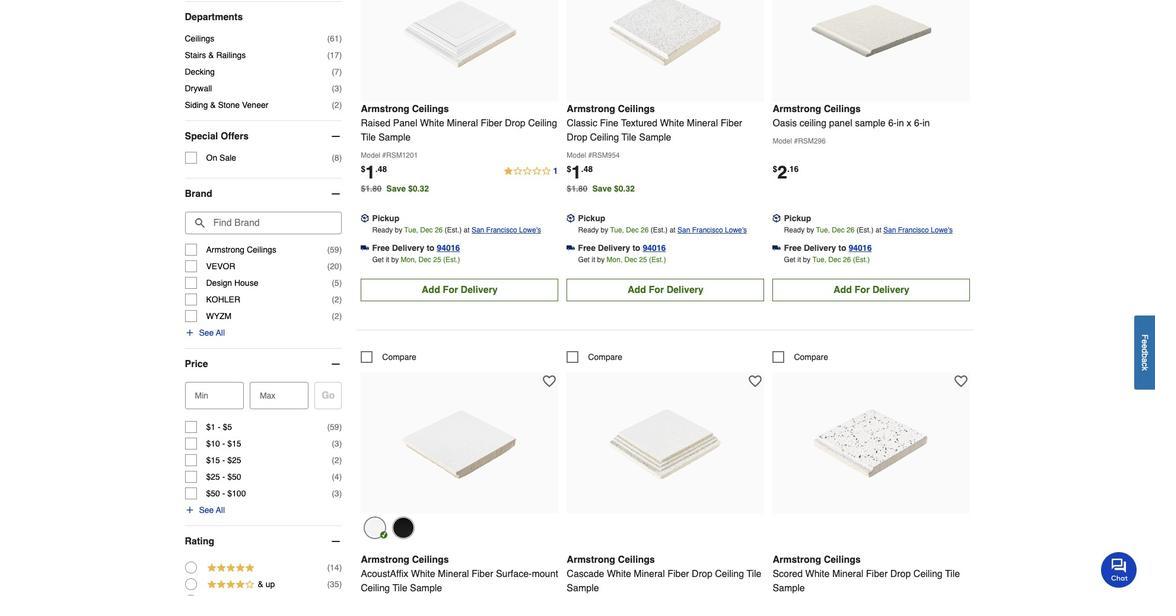 Task type: vqa. For each thing, say whether or not it's contained in the screenshot.


Task type: locate. For each thing, give the bounding box(es) containing it.
2 to from the left
[[633, 243, 641, 253]]

save down rsm1201
[[387, 184, 406, 193]]

armstrong ceilings classic fine textured white mineral fiber drop ceiling tile sample image
[[601, 0, 731, 97]]

2 $0.32 from the left
[[614, 184, 635, 193]]

price button
[[185, 349, 342, 380]]

3 ready by tue, dec 26 (est.) at san francisco lowe's from the left
[[784, 226, 953, 234]]

fiber inside armstrong ceilings acoustaffix white mineral fiber surface-mount ceiling tile sample
[[472, 569, 494, 580]]

3 down ( 7 )
[[335, 84, 339, 93]]

11 ) from the top
[[339, 312, 342, 321]]

3 francisco from the left
[[898, 226, 929, 234]]

1 horizontal spatial $25
[[227, 456, 241, 465]]

1 see all button from the top
[[185, 327, 225, 339]]

1 ( 3 ) from the top
[[332, 84, 342, 93]]

$100
[[227, 489, 246, 498]]

2 horizontal spatial free delivery to 94016
[[784, 243, 872, 253]]

2 free from the left
[[578, 243, 596, 253]]

( 59 )
[[327, 245, 342, 255], [327, 423, 342, 432]]

1 get it by mon, dec 25 (est.) from the left
[[372, 256, 460, 264]]

minus image for brand
[[330, 188, 342, 200]]

mon, for truck filled image
[[401, 256, 417, 264]]

see right plus icon
[[199, 328, 214, 338]]

2 $1.80 save $0.32 from the left
[[567, 184, 635, 193]]

0 horizontal spatial san
[[472, 226, 484, 234]]

to
[[427, 243, 435, 253], [633, 243, 641, 253], [839, 243, 847, 253]]

dec
[[420, 226, 433, 234], [626, 226, 639, 234], [832, 226, 845, 234], [419, 256, 431, 264], [625, 256, 637, 264], [829, 256, 841, 264]]

$5
[[223, 423, 232, 432]]

59 for brand
[[330, 245, 339, 255]]

4 ) from the top
[[339, 84, 342, 93]]

2 san francisco lowe's button from the left
[[678, 224, 747, 236]]

ceilings
[[185, 34, 214, 43], [412, 104, 449, 114], [618, 104, 655, 114], [824, 104, 861, 114], [247, 245, 276, 255], [412, 555, 449, 565], [618, 555, 655, 565], [824, 555, 861, 565]]

option group containing (
[[185, 560, 342, 596]]

1 add for delivery button from the left
[[361, 279, 559, 301]]

drop inside armstrong ceilings classic fine textured white mineral fiber drop ceiling tile sample
[[567, 132, 588, 143]]

( 3 )
[[332, 84, 342, 93], [332, 439, 342, 449], [332, 489, 342, 498]]

get
[[372, 256, 384, 264], [578, 256, 590, 264], [784, 256, 796, 264]]

# for oasis
[[794, 137, 798, 145]]

panel
[[393, 118, 418, 129]]

2 ready from the left
[[578, 226, 599, 234]]

1 vertical spatial minus image
[[330, 358, 342, 370]]

2 san from the left
[[678, 226, 690, 234]]

fiber for armstrong ceilings cascade white mineral fiber drop ceiling tile sample
[[668, 569, 689, 580]]

( 5 )
[[332, 278, 342, 288]]

model
[[773, 137, 792, 145], [361, 151, 380, 159], [567, 151, 586, 159]]

model left rsm1201
[[361, 151, 380, 159]]

all down wyzm
[[216, 328, 225, 338]]

2 horizontal spatial francisco
[[898, 226, 929, 234]]

1 see from the top
[[199, 328, 214, 338]]

minus image up '14'
[[330, 536, 342, 548]]

1 save from the left
[[387, 184, 406, 193]]

1 horizontal spatial $
[[567, 164, 572, 174]]

$50
[[227, 472, 241, 482], [206, 489, 220, 498]]

6- left x
[[889, 118, 897, 129]]

$50 down $25 - $50
[[206, 489, 220, 498]]

free
[[372, 243, 390, 253], [578, 243, 596, 253], [784, 243, 802, 253]]

ceilings inside armstrong ceilings oasis ceiling panel sample 6-in x 6-in
[[824, 104, 861, 114]]

sample inside the armstrong ceilings scored white mineral fiber drop ceiling tile sample
[[773, 583, 805, 594]]

minus image
[[330, 188, 342, 200], [330, 358, 342, 370], [330, 536, 342, 548]]

$15 down $5
[[227, 439, 241, 449]]

3 ready from the left
[[784, 226, 805, 234]]

white right the textured on the top of the page
[[660, 118, 685, 129]]

0 vertical spatial $25
[[227, 456, 241, 465]]

1 compare from the left
[[382, 352, 417, 362]]

drywall
[[185, 84, 212, 93]]

1 for second 'actual price $1.48' element from right
[[366, 162, 376, 183]]

( for vevor
[[327, 262, 330, 271]]

1 $1.80 from the left
[[361, 184, 382, 193]]

0 vertical spatial see all button
[[185, 327, 225, 339]]

white inside armstrong ceilings acoustaffix white mineral fiber surface-mount ceiling tile sample
[[411, 569, 435, 580]]

3 san from the left
[[884, 226, 896, 234]]

armstrong up classic
[[567, 104, 616, 114]]

- left $100
[[222, 489, 225, 498]]

2 3 from the top
[[335, 439, 339, 449]]

ceilings for armstrong ceilings acoustaffix white mineral fiber surface-mount ceiling tile sample
[[412, 555, 449, 565]]

price
[[185, 359, 208, 370]]

# down classic
[[588, 151, 592, 159]]

0 horizontal spatial .48
[[376, 164, 387, 174]]

plus image
[[185, 506, 194, 515]]

mon, for truck filled icon corresponding to get it by mon, dec 25 (est.)
[[607, 256, 623, 264]]

mineral inside armstrong ceilings classic fine textured white mineral fiber drop ceiling tile sample
[[687, 118, 718, 129]]

$15 down $10
[[206, 456, 220, 465]]

armstrong inside armstrong ceilings acoustaffix white mineral fiber surface-mount ceiling tile sample
[[361, 555, 410, 565]]

mineral for armstrong ceilings scored white mineral fiber drop ceiling tile sample
[[833, 569, 864, 580]]

0 horizontal spatial $1.80
[[361, 184, 382, 193]]

- for $1
[[218, 423, 221, 432]]

15 ) from the top
[[339, 472, 342, 482]]

1 25 from the left
[[433, 256, 441, 264]]

model down oasis
[[773, 137, 792, 145]]

( for $10 - $15
[[332, 439, 335, 449]]

$0.32 down rsm954
[[614, 184, 635, 193]]

1 horizontal spatial free
[[578, 243, 596, 253]]

armstrong inside armstrong ceilings cascade white mineral fiber drop ceiling tile sample
[[567, 555, 616, 565]]

0 vertical spatial all
[[216, 328, 225, 338]]

minus image for rating
[[330, 536, 342, 548]]

2 horizontal spatial compare
[[794, 352, 829, 362]]

armstrong ceilings raised panel white mineral fiber drop ceiling tile sample image
[[395, 0, 525, 97]]

2 25 from the left
[[639, 256, 647, 264]]

$1.80 up pickup image
[[567, 184, 588, 193]]

vevor
[[206, 262, 235, 271]]

$15
[[227, 439, 241, 449], [206, 456, 220, 465]]

) for drywall
[[339, 84, 342, 93]]

2 horizontal spatial #
[[794, 137, 798, 145]]

ready
[[372, 226, 393, 234], [578, 226, 599, 234], [784, 226, 805, 234]]

ceilings inside armstrong ceilings acoustaffix white mineral fiber surface-mount ceiling tile sample
[[412, 555, 449, 565]]

5001229595 element
[[773, 351, 829, 363]]

heart outline image
[[749, 375, 762, 388], [955, 375, 968, 388]]

$25 down $10 - $15
[[227, 456, 241, 465]]

8 ) from the top
[[339, 262, 342, 271]]

model for oasis ceiling panel sample 6-in x 6-in
[[773, 137, 792, 145]]

1 vertical spatial ( 59 )
[[327, 423, 342, 432]]

1 vertical spatial 59
[[330, 423, 339, 432]]

2 horizontal spatial 94016 button
[[849, 242, 872, 254]]

0 vertical spatial see all
[[199, 328, 225, 338]]

armstrong up scored
[[773, 555, 822, 565]]

tue,
[[404, 226, 418, 234], [610, 226, 624, 234], [816, 226, 830, 234], [813, 256, 827, 264]]

$50 up $100
[[227, 472, 241, 482]]

white inside the armstrong ceilings scored white mineral fiber drop ceiling tile sample
[[806, 569, 830, 580]]

armstrong ceilings oasis ceiling panel sample 6-in x 6-in image
[[807, 0, 937, 97]]

1 horizontal spatial ready by tue, dec 26 (est.) at san francisco lowe's
[[578, 226, 747, 234]]

2 horizontal spatial san francisco lowe's button
[[884, 224, 953, 236]]

( 3 ) down 4
[[332, 489, 342, 498]]

minus image down 8
[[330, 188, 342, 200]]

3 free from the left
[[784, 243, 802, 253]]

- down the $15 - $25
[[222, 472, 225, 482]]

0 vertical spatial 3
[[335, 84, 339, 93]]

armstrong up raised
[[361, 104, 410, 114]]

pickup image
[[567, 214, 575, 222]]

( 2 ) for siding & stone veneer
[[332, 100, 342, 110]]

see all down $50 - $100
[[199, 506, 225, 515]]

( 59 ) for price
[[327, 423, 342, 432]]

) for $25 - $50
[[339, 472, 342, 482]]

armstrong inside armstrong ceilings classic fine textured white mineral fiber drop ceiling tile sample
[[567, 104, 616, 114]]

1 see all from the top
[[199, 328, 225, 338]]

17 ) from the top
[[339, 563, 342, 573]]

9 ) from the top
[[339, 278, 342, 288]]

$25
[[227, 456, 241, 465], [206, 472, 220, 482]]

model # rsm296
[[773, 137, 826, 145]]

armstrong ceilings scored white mineral fiber drop ceiling tile sample
[[773, 555, 960, 594]]

1 pickup from the left
[[372, 213, 400, 223]]

0 horizontal spatial 25
[[433, 256, 441, 264]]

was price $1.80 element down model # rsm1201
[[361, 181, 387, 193]]

2 horizontal spatial $
[[773, 164, 778, 174]]

e up the b
[[1141, 344, 1150, 349]]

1 horizontal spatial mon,
[[607, 256, 623, 264]]

3 san francisco lowe's button from the left
[[884, 224, 953, 236]]

6-
[[889, 118, 897, 129], [914, 118, 923, 129]]

3 compare from the left
[[794, 352, 829, 362]]

1 horizontal spatial san
[[678, 226, 690, 234]]

2 lowe's from the left
[[725, 226, 747, 234]]

0 horizontal spatial at
[[464, 226, 470, 234]]

1 e from the top
[[1141, 340, 1150, 344]]

1 it from the left
[[386, 256, 389, 264]]

$1.80 save $0.32 for first was price $1.80 element from the right
[[567, 184, 635, 193]]

drop inside armstrong ceilings raised panel white mineral fiber drop ceiling tile sample
[[505, 118, 526, 129]]

1 minus image from the top
[[330, 188, 342, 200]]

compare
[[382, 352, 417, 362], [588, 352, 623, 362], [794, 352, 829, 362]]

0 horizontal spatial 94016 button
[[437, 242, 460, 254]]

fiber inside the armstrong ceilings scored white mineral fiber drop ceiling tile sample
[[866, 569, 888, 580]]

- right $10
[[222, 439, 225, 449]]

2 vertical spatial minus image
[[330, 536, 342, 548]]

) for $1 - $5
[[339, 423, 342, 432]]

2 $ 1 .48 from the left
[[567, 162, 593, 183]]

white
[[420, 118, 444, 129], [660, 118, 685, 129], [411, 569, 435, 580], [607, 569, 631, 580], [806, 569, 830, 580]]

5 stars image
[[206, 562, 255, 576]]

3 get from the left
[[784, 256, 796, 264]]

5
[[335, 278, 339, 288]]

2 add for delivery from the left
[[628, 285, 704, 295]]

94016 for truck filled image
[[437, 243, 460, 253]]

1 vertical spatial see
[[199, 506, 214, 515]]

3 lowe's from the left
[[931, 226, 953, 234]]

1 horizontal spatial $1.80 save $0.32
[[567, 184, 635, 193]]

0 horizontal spatial add for delivery
[[422, 285, 498, 295]]

( for $25 - $50
[[332, 472, 335, 482]]

1 horizontal spatial $50
[[227, 472, 241, 482]]

actual price $1.48 element down the model # rsm954
[[567, 162, 593, 183]]

$1.80 save $0.32
[[361, 184, 429, 193], [567, 184, 635, 193]]

ready by tue, dec 26 (est.) at san francisco lowe's for 94016 button related to truck filled image
[[372, 226, 541, 234]]

sample
[[379, 132, 411, 143], [639, 132, 672, 143], [410, 583, 442, 594], [567, 583, 599, 594], [773, 583, 805, 594]]

2 horizontal spatial 94016
[[849, 243, 872, 253]]

0 horizontal spatial $ 1 .48
[[361, 162, 387, 183]]

ready for truck filled icon for get it by tue, dec 26 (est.)
[[784, 226, 805, 234]]

f e e d b a c k button
[[1135, 316, 1156, 390]]

- down $10 - $15
[[222, 456, 225, 465]]

pickup image up truck filled image
[[361, 214, 369, 222]]

$1.80 down model # rsm1201
[[361, 184, 382, 193]]

$ down model # rsm1201
[[361, 164, 366, 174]]

francisco
[[486, 226, 517, 234], [692, 226, 723, 234], [898, 226, 929, 234]]

all down $50 - $100
[[216, 506, 225, 515]]

& left 'up'
[[258, 580, 263, 589]]

0 vertical spatial $15
[[227, 439, 241, 449]]

departments element
[[185, 11, 342, 23]]

minus image inside price button
[[330, 358, 342, 370]]

2 minus image from the top
[[330, 358, 342, 370]]

white inside armstrong ceilings cascade white mineral fiber drop ceiling tile sample
[[607, 569, 631, 580]]

1 horizontal spatial it
[[592, 256, 595, 264]]

0 horizontal spatial in
[[897, 118, 904, 129]]

16 ) from the top
[[339, 489, 342, 498]]

sample inside armstrong ceilings classic fine textured white mineral fiber drop ceiling tile sample
[[639, 132, 672, 143]]

& left stone
[[210, 100, 216, 110]]

.48 down model # rsm1201
[[376, 164, 387, 174]]

2 horizontal spatial for
[[855, 285, 870, 295]]

ceilings for armstrong ceilings cascade white mineral fiber drop ceiling tile sample
[[618, 555, 655, 565]]

model # rsm1201
[[361, 151, 418, 159]]

1 pickup image from the left
[[361, 214, 369, 222]]

3 $ from the left
[[773, 164, 778, 174]]

2 truck filled image from the left
[[773, 244, 781, 252]]

59 down go button
[[330, 423, 339, 432]]

1 horizontal spatial francisco
[[692, 226, 723, 234]]

2 add from the left
[[628, 285, 646, 295]]

2 .48 from the left
[[582, 164, 593, 174]]

12 ) from the top
[[339, 423, 342, 432]]

0 horizontal spatial add
[[422, 285, 440, 295]]

( 3 ) for drywall
[[332, 84, 342, 93]]

) for decking
[[339, 67, 342, 76]]

0 vertical spatial minus image
[[330, 188, 342, 200]]

white right acoustaffix
[[411, 569, 435, 580]]

2 get it by mon, dec 25 (est.) from the left
[[578, 256, 666, 264]]

( 2 ) for kohler
[[332, 295, 342, 304]]

$ 1 .48
[[361, 162, 387, 183], [567, 162, 593, 183]]

6 ) from the top
[[339, 153, 342, 163]]

1 horizontal spatial add for delivery
[[628, 285, 704, 295]]

1 horizontal spatial 25
[[639, 256, 647, 264]]

3 for drywall
[[335, 84, 339, 93]]

special offers button
[[185, 121, 342, 152]]

) for vevor
[[339, 262, 342, 271]]

armstrong up the cascade
[[567, 555, 616, 565]]

a
[[1141, 358, 1150, 363]]

0 vertical spatial ( 59 )
[[327, 245, 342, 255]]

94016
[[437, 243, 460, 253], [643, 243, 666, 253], [849, 243, 872, 253]]

was price $1.80 element
[[361, 181, 387, 193], [567, 181, 593, 193]]

2 vertical spatial ( 3 )
[[332, 489, 342, 498]]

1 horizontal spatial san francisco lowe's button
[[678, 224, 747, 236]]

armstrong for armstrong ceilings
[[206, 245, 245, 255]]

25 for 94016 button corresponding to truck filled icon corresponding to get it by mon, dec 25 (est.)
[[639, 256, 647, 264]]

- right "$1"
[[218, 423, 221, 432]]

ceiling inside armstrong ceilings acoustaffix white mineral fiber surface-mount ceiling tile sample
[[361, 583, 390, 594]]

1 horizontal spatial #
[[588, 151, 592, 159]]

armstrong ceilings acoustaffix white mineral fiber surface-mount ceiling tile sample image
[[395, 378, 525, 509]]

0 horizontal spatial $25
[[206, 472, 220, 482]]

0 horizontal spatial $
[[361, 164, 366, 174]]

see all button down $50 - $100
[[185, 504, 225, 516]]

1 san from the left
[[472, 226, 484, 234]]

minus image
[[330, 130, 342, 142]]

25
[[433, 256, 441, 264], [639, 256, 647, 264]]

black image
[[392, 517, 415, 539]]

2 horizontal spatial to
[[839, 243, 847, 253]]

free delivery to 94016 for truck filled icon corresponding to get it by mon, dec 25 (est.)
[[578, 243, 666, 253]]

2 horizontal spatial ready by tue, dec 26 (est.) at san francisco lowe's
[[784, 226, 953, 234]]

$1.80
[[361, 184, 382, 193], [567, 184, 588, 193]]

2 ( 2 ) from the top
[[332, 295, 342, 304]]

$ for actual price $2.16 element
[[773, 164, 778, 174]]

in left x
[[897, 118, 904, 129]]

d
[[1141, 349, 1150, 354]]

&
[[208, 50, 214, 60], [210, 100, 216, 110], [258, 580, 263, 589]]

compare inside 5005488749 element
[[382, 352, 417, 362]]

2 all from the top
[[216, 506, 225, 515]]

tile inside armstrong ceilings acoustaffix white mineral fiber surface-mount ceiling tile sample
[[393, 583, 408, 594]]

0 horizontal spatial $1.80 save $0.32
[[361, 184, 429, 193]]

truck filled image
[[361, 244, 369, 252]]

6- right x
[[914, 118, 923, 129]]

2 see all button from the top
[[185, 504, 225, 516]]

1 $0.32 from the left
[[408, 184, 429, 193]]

armstrong inside armstrong ceilings oasis ceiling panel sample 6-in x 6-in
[[773, 104, 822, 114]]

cascade
[[567, 569, 605, 580]]

1 $1.80 save $0.32 from the left
[[361, 184, 429, 193]]

kohler
[[206, 295, 240, 304]]

actual price $2.16 element
[[773, 162, 799, 183]]

0 horizontal spatial was price $1.80 element
[[361, 181, 387, 193]]

94016 for truck filled icon for get it by tue, dec 26 (est.)
[[849, 243, 872, 253]]

see
[[199, 328, 214, 338], [199, 506, 214, 515]]

armstrong
[[361, 104, 410, 114], [567, 104, 616, 114], [773, 104, 822, 114], [206, 245, 245, 255], [361, 555, 410, 565], [567, 555, 616, 565], [773, 555, 822, 565]]

& for siding
[[210, 100, 216, 110]]

armstrong up oasis
[[773, 104, 822, 114]]

ceilings for armstrong ceilings oasis ceiling panel sample 6-in x 6-in
[[824, 104, 861, 114]]

2 horizontal spatial it
[[798, 256, 801, 264]]

26 for 94016 button associated with truck filled icon for get it by tue, dec 26 (est.)
[[847, 226, 855, 234]]

compare inside "5001229521" element
[[588, 352, 623, 362]]

# for raised
[[382, 151, 386, 159]]

1 horizontal spatial get
[[578, 256, 590, 264]]

tile inside the armstrong ceilings scored white mineral fiber drop ceiling tile sample
[[946, 569, 960, 580]]

3 ( 2 ) from the top
[[332, 312, 342, 321]]

save down rsm954
[[593, 184, 612, 193]]

0 horizontal spatial $0.32
[[408, 184, 429, 193]]

2 e from the top
[[1141, 344, 1150, 349]]

lowe's for truck filled icon for get it by tue, dec 26 (est.)
[[931, 226, 953, 234]]

5005488749 element
[[361, 351, 417, 363]]

59 up ( 20 )
[[330, 245, 339, 255]]

0 horizontal spatial pickup
[[372, 213, 400, 223]]

1 horizontal spatial at
[[670, 226, 676, 234]]

1 horizontal spatial for
[[649, 285, 664, 295]]

2 horizontal spatial lowe's
[[931, 226, 953, 234]]

0 horizontal spatial get
[[372, 256, 384, 264]]

# down raised
[[382, 151, 386, 159]]

2 horizontal spatial add
[[834, 285, 852, 295]]

1 horizontal spatial lowe's
[[725, 226, 747, 234]]

was price $1.80 element up pickup image
[[567, 181, 593, 193]]

1 3 from the top
[[335, 84, 339, 93]]

2 vertical spatial 3
[[335, 489, 339, 498]]

armstrong up vevor at top left
[[206, 245, 245, 255]]

ceilings for armstrong ceilings
[[247, 245, 276, 255]]

san francisco lowe's button
[[472, 224, 541, 236], [678, 224, 747, 236], [884, 224, 953, 236]]

ceilings inside armstrong ceilings classic fine textured white mineral fiber drop ceiling tile sample
[[618, 104, 655, 114]]

1 to from the left
[[427, 243, 435, 253]]

$ 1 .48 down the model # rsm954
[[567, 162, 593, 183]]

at
[[464, 226, 470, 234], [670, 226, 676, 234], [876, 226, 882, 234]]

model left rsm954
[[567, 151, 586, 159]]

1 6- from the left
[[889, 118, 897, 129]]

3 94016 from the left
[[849, 243, 872, 253]]

( 59 ) down go button
[[327, 423, 342, 432]]

( for decking
[[332, 67, 335, 76]]

1 horizontal spatial 6-
[[914, 118, 923, 129]]

2 59 from the top
[[330, 423, 339, 432]]

mineral for armstrong ceilings acoustaffix white mineral fiber surface-mount ceiling tile sample
[[438, 569, 469, 580]]

minus image inside the brand button
[[330, 188, 342, 200]]

see all down wyzm
[[199, 328, 225, 338]]

option group
[[185, 560, 342, 596]]

0 vertical spatial ( 3 )
[[332, 84, 342, 93]]

1 vertical spatial see all
[[199, 506, 225, 515]]

0 horizontal spatial truck filled image
[[567, 244, 575, 252]]

armstrong ceilings cascade white mineral fiber drop ceiling tile sample image
[[601, 378, 731, 509]]

armstrong inside armstrong ceilings raised panel white mineral fiber drop ceiling tile sample
[[361, 104, 410, 114]]

ceilings inside armstrong ceilings raised panel white mineral fiber drop ceiling tile sample
[[412, 104, 449, 114]]

7 ) from the top
[[339, 245, 342, 255]]

0 horizontal spatial san francisco lowe's button
[[472, 224, 541, 236]]

0 horizontal spatial free
[[372, 243, 390, 253]]

2 horizontal spatial model
[[773, 137, 792, 145]]

1 ready by tue, dec 26 (est.) at san francisco lowe's from the left
[[372, 226, 541, 234]]

siding
[[185, 100, 208, 110]]

0 horizontal spatial actual price $1.48 element
[[361, 162, 387, 183]]

$15 - $25
[[206, 456, 241, 465]]

3 for from the left
[[855, 285, 870, 295]]

( 59 ) up ( 20 )
[[327, 245, 342, 255]]

1 horizontal spatial .48
[[582, 164, 593, 174]]

0 horizontal spatial free delivery to 94016
[[372, 243, 460, 253]]

2 actual price $1.48 element from the left
[[567, 162, 593, 183]]

17
[[330, 50, 339, 60]]

2 compare from the left
[[588, 352, 623, 362]]

ready for truck filled icon corresponding to get it by mon, dec 25 (est.)
[[578, 226, 599, 234]]

1 ready from the left
[[372, 226, 393, 234]]

1 94016 button from the left
[[437, 242, 460, 254]]

1 for from the left
[[443, 285, 458, 295]]

2 94016 button from the left
[[643, 242, 666, 254]]

white for armstrong ceilings acoustaffix white mineral fiber surface-mount ceiling tile sample
[[411, 569, 435, 580]]

mineral inside the armstrong ceilings scored white mineral fiber drop ceiling tile sample
[[833, 569, 864, 580]]

armstrong up acoustaffix
[[361, 555, 410, 565]]

2 horizontal spatial 1
[[572, 162, 582, 183]]

1 horizontal spatial get it by mon, dec 25 (est.)
[[578, 256, 666, 264]]

heart outline image
[[543, 375, 556, 388]]

-
[[218, 423, 221, 432], [222, 439, 225, 449], [222, 456, 225, 465], [222, 472, 225, 482], [222, 489, 225, 498]]

$ down the model # rsm954
[[567, 164, 572, 174]]

compare inside 5001229595 element
[[794, 352, 829, 362]]

2 $1.80 from the left
[[567, 184, 588, 193]]

minus image up go
[[330, 358, 342, 370]]

) for kohler
[[339, 295, 342, 304]]

# for classic
[[588, 151, 592, 159]]

# down oasis
[[794, 137, 798, 145]]

$1.80 save $0.32 down rsm954
[[567, 184, 635, 193]]

4 stars image
[[206, 579, 255, 592]]

( 3 ) up ( 4 )
[[332, 439, 342, 449]]

3 it from the left
[[798, 256, 801, 264]]

2 horizontal spatial add for delivery
[[834, 285, 910, 295]]

3 94016 button from the left
[[849, 242, 872, 254]]

1 mon, from the left
[[401, 256, 417, 264]]

see all button down wyzm
[[185, 327, 225, 339]]

59 for price
[[330, 423, 339, 432]]

free delivery to 94016 for truck filled icon for get it by tue, dec 26 (est.)
[[784, 243, 872, 253]]

mon,
[[401, 256, 417, 264], [607, 256, 623, 264]]

sample inside armstrong ceilings acoustaffix white mineral fiber surface-mount ceiling tile sample
[[410, 583, 442, 594]]

$0.32 down rsm1201
[[408, 184, 429, 193]]

free delivery to 94016
[[372, 243, 460, 253], [578, 243, 666, 253], [784, 243, 872, 253]]

pickup image
[[361, 214, 369, 222], [773, 214, 781, 222]]

2 horizontal spatial free
[[784, 243, 802, 253]]

2 ) from the top
[[339, 50, 342, 60]]

3 down 4
[[335, 489, 339, 498]]

0 horizontal spatial 94016
[[437, 243, 460, 253]]

4
[[335, 472, 339, 482]]

delivery
[[392, 243, 425, 253], [598, 243, 631, 253], [804, 243, 837, 253], [461, 285, 498, 295], [667, 285, 704, 295], [873, 285, 910, 295]]

& right stairs
[[208, 50, 214, 60]]

.48 down the model # rsm954
[[582, 164, 593, 174]]

rsm296
[[798, 137, 826, 145]]

1 horizontal spatial compare
[[588, 352, 623, 362]]

san for 94016 button related to truck filled image's san francisco lowe's button
[[472, 226, 484, 234]]

2 horizontal spatial add for delivery button
[[773, 279, 971, 301]]

mineral inside armstrong ceilings acoustaffix white mineral fiber surface-mount ceiling tile sample
[[438, 569, 469, 580]]

1 vertical spatial ( 3 )
[[332, 439, 342, 449]]

0 horizontal spatial francisco
[[486, 226, 517, 234]]

$25 down the $15 - $25
[[206, 472, 220, 482]]

pickup image down actual price $2.16 element
[[773, 214, 781, 222]]

white right the cascade
[[607, 569, 631, 580]]

ceilings inside armstrong ceilings cascade white mineral fiber drop ceiling tile sample
[[618, 555, 655, 565]]

0 horizontal spatial save
[[387, 184, 406, 193]]

$ left .16
[[773, 164, 778, 174]]

ceilings inside the armstrong ceilings scored white mineral fiber drop ceiling tile sample
[[824, 555, 861, 565]]

0 horizontal spatial 1
[[366, 162, 376, 183]]

$0.32
[[408, 184, 429, 193], [614, 184, 635, 193]]

) for on sale
[[339, 153, 342, 163]]

1 star image
[[503, 164, 559, 178]]

white for armstrong ceilings cascade white mineral fiber drop ceiling tile sample
[[607, 569, 631, 580]]

minus image inside rating "button"
[[330, 536, 342, 548]]

1 horizontal spatial model
[[567, 151, 586, 159]]

save
[[387, 184, 406, 193], [593, 184, 612, 193]]

truck filled image
[[567, 244, 575, 252], [773, 244, 781, 252]]

3 ( 3 ) from the top
[[332, 489, 342, 498]]

white right panel
[[420, 118, 444, 129]]

$1 - $5
[[206, 423, 232, 432]]

) for $15 - $25
[[339, 456, 342, 465]]

$ inside $ 2 .16
[[773, 164, 778, 174]]

2 6- from the left
[[914, 118, 923, 129]]

f e e d b a c k
[[1141, 335, 1150, 371]]

$ 2 .16
[[773, 162, 799, 183]]

white inside armstrong ceilings raised panel white mineral fiber drop ceiling tile sample
[[420, 118, 444, 129]]

mineral for armstrong ceilings cascade white mineral fiber drop ceiling tile sample
[[634, 569, 665, 580]]

see right plus image
[[199, 506, 214, 515]]

2 see all from the top
[[199, 506, 225, 515]]

white right scored
[[806, 569, 830, 580]]

0 vertical spatial &
[[208, 50, 214, 60]]

actual price $1.48 element down model # rsm1201
[[361, 162, 387, 183]]

1 horizontal spatial pickup image
[[773, 214, 781, 222]]

3 minus image from the top
[[330, 536, 342, 548]]

lowe's
[[519, 226, 541, 234], [725, 226, 747, 234], [931, 226, 953, 234]]

actual price $1.48 element
[[361, 162, 387, 183], [567, 162, 593, 183]]

59
[[330, 245, 339, 255], [330, 423, 339, 432]]

in right x
[[923, 118, 930, 129]]

2 ( 59 ) from the top
[[327, 423, 342, 432]]

tile inside armstrong ceilings cascade white mineral fiber drop ceiling tile sample
[[747, 569, 762, 580]]

mineral
[[447, 118, 478, 129], [687, 118, 718, 129], [438, 569, 469, 580], [634, 569, 665, 580], [833, 569, 864, 580]]

( 3 ) down ( 7 )
[[332, 84, 342, 93]]

get for truck filled image
[[372, 256, 384, 264]]

drop inside the armstrong ceilings scored white mineral fiber drop ceiling tile sample
[[891, 569, 911, 580]]

armstrong inside the armstrong ceilings scored white mineral fiber drop ceiling tile sample
[[773, 555, 822, 565]]

e
[[1141, 340, 1150, 344], [1141, 344, 1150, 349]]

3 for $10 - $15
[[335, 439, 339, 449]]

0 horizontal spatial heart outline image
[[749, 375, 762, 388]]

) for ceilings
[[339, 34, 342, 43]]

- for $50
[[222, 489, 225, 498]]

white inside armstrong ceilings classic fine textured white mineral fiber drop ceiling tile sample
[[660, 118, 685, 129]]

2 horizontal spatial at
[[876, 226, 882, 234]]

see all
[[199, 328, 225, 338], [199, 506, 225, 515]]

pickup
[[372, 213, 400, 223], [578, 213, 606, 223], [784, 213, 812, 223]]

1 horizontal spatial save
[[593, 184, 612, 193]]

( 2 )
[[332, 100, 342, 110], [332, 295, 342, 304], [332, 312, 342, 321], [332, 456, 342, 465]]

white image
[[364, 517, 387, 539]]

2 pickup image from the left
[[773, 214, 781, 222]]

mineral inside armstrong ceilings cascade white mineral fiber drop ceiling tile sample
[[634, 569, 665, 580]]

1 horizontal spatial ready
[[578, 226, 599, 234]]

sample inside armstrong ceilings raised panel white mineral fiber drop ceiling tile sample
[[379, 132, 411, 143]]

0 horizontal spatial mon,
[[401, 256, 417, 264]]

2 ready by tue, dec 26 (est.) at san francisco lowe's from the left
[[578, 226, 747, 234]]

fiber inside armstrong ceilings cascade white mineral fiber drop ceiling tile sample
[[668, 569, 689, 580]]

1 horizontal spatial add
[[628, 285, 646, 295]]

( for siding & stone veneer
[[332, 100, 335, 110]]

2 save from the left
[[593, 184, 612, 193]]

1 get from the left
[[372, 256, 384, 264]]

e up d
[[1141, 340, 1150, 344]]

truck filled image for get it by tue, dec 26 (est.)
[[773, 244, 781, 252]]

Find Brand text field
[[185, 212, 342, 234]]

fiber inside armstrong ceilings raised panel white mineral fiber drop ceiling tile sample
[[481, 118, 502, 129]]

1 horizontal spatial was price $1.80 element
[[567, 181, 593, 193]]

$1.80 save $0.32 down model # rsm1201
[[361, 184, 429, 193]]

$ 1 .48 down model # rsm1201
[[361, 162, 387, 183]]

1 vertical spatial all
[[216, 506, 225, 515]]

3 up ( 4 )
[[335, 439, 339, 449]]



Task type: describe. For each thing, give the bounding box(es) containing it.
1 inside image
[[554, 166, 558, 175]]

ceiling inside armstrong ceilings classic fine textured white mineral fiber drop ceiling tile sample
[[590, 132, 619, 143]]

1 in from the left
[[897, 118, 904, 129]]

fiber for armstrong ceilings acoustaffix white mineral fiber surface-mount ceiling tile sample
[[472, 569, 494, 580]]

see for brand
[[199, 328, 214, 338]]

ready for truck filled image
[[372, 226, 393, 234]]

armstrong ceilings oasis ceiling panel sample 6-in x 6-in
[[773, 104, 930, 129]]

all for price
[[216, 506, 225, 515]]

fiber inside armstrong ceilings classic fine textured white mineral fiber drop ceiling tile sample
[[721, 118, 743, 129]]

2 at from the left
[[670, 226, 676, 234]]

for for third add for delivery button from right
[[443, 285, 458, 295]]

ceiling inside the armstrong ceilings scored white mineral fiber drop ceiling tile sample
[[914, 569, 943, 580]]

x
[[907, 118, 912, 129]]

rating
[[185, 536, 214, 547]]

armstrong for armstrong ceilings classic fine textured white mineral fiber drop ceiling tile sample
[[567, 104, 616, 114]]

wyzm
[[206, 312, 232, 321]]

14
[[330, 563, 339, 573]]

( 59 ) for brand
[[327, 245, 342, 255]]

get it by mon, dec 25 (est.) for 94016 button corresponding to truck filled icon corresponding to get it by mon, dec 25 (est.)
[[578, 256, 666, 264]]

7
[[335, 67, 339, 76]]

3 at from the left
[[876, 226, 882, 234]]

( 17 )
[[327, 50, 342, 60]]

( 35 )
[[327, 580, 342, 589]]

special
[[185, 131, 218, 142]]

1 was price $1.80 element from the left
[[361, 181, 387, 193]]

.48 for second 'actual price $1.48' element from right
[[376, 164, 387, 174]]

1 at from the left
[[464, 226, 470, 234]]

armstrong for armstrong ceilings raised panel white mineral fiber drop ceiling tile sample
[[361, 104, 410, 114]]

rsm954
[[592, 151, 620, 159]]

special offers
[[185, 131, 249, 142]]

see for price
[[199, 506, 214, 515]]

decking
[[185, 67, 215, 76]]

rating button
[[185, 526, 342, 557]]

( 20 )
[[327, 262, 342, 271]]

b
[[1141, 354, 1150, 358]]

) for $50 - $100
[[339, 489, 342, 498]]

scored
[[773, 569, 803, 580]]

sale
[[220, 153, 236, 163]]

stairs & railings
[[185, 50, 246, 60]]

compare for "5001229521" element
[[588, 352, 623, 362]]

5001229521 element
[[567, 351, 623, 363]]

& up
[[258, 580, 275, 589]]

compare for 5001229595 element in the right bottom of the page
[[794, 352, 829, 362]]

2 it from the left
[[592, 256, 595, 264]]

$10
[[206, 439, 220, 449]]

white for armstrong ceilings scored white mineral fiber drop ceiling tile sample
[[806, 569, 830, 580]]

siding & stone veneer
[[185, 100, 269, 110]]

( for armstrong ceilings
[[327, 245, 330, 255]]

francisco for 94016 button related to truck filled image's san francisco lowe's button
[[486, 226, 517, 234]]

26 for 94016 button corresponding to truck filled icon corresponding to get it by mon, dec 25 (est.)
[[641, 226, 649, 234]]

8
[[335, 153, 339, 163]]

stone
[[218, 100, 240, 110]]

oasis
[[773, 118, 797, 129]]

0 horizontal spatial $15
[[206, 456, 220, 465]]

$1.80 for first was price $1.80 element
[[361, 184, 382, 193]]

3 for $50 - $100
[[335, 489, 339, 498]]

$1.80 save $0.32 for first was price $1.80 element
[[361, 184, 429, 193]]

get it by tue, dec 26 (est.)
[[784, 256, 870, 264]]

.16
[[788, 164, 799, 174]]

surface-
[[496, 569, 532, 580]]

( 7 )
[[332, 67, 342, 76]]

pickup image for get it by mon, dec 25 (est.)
[[361, 214, 369, 222]]

up
[[266, 580, 275, 589]]

go
[[322, 390, 335, 401]]

armstrong for armstrong ceilings oasis ceiling panel sample 6-in x 6-in
[[773, 104, 822, 114]]

see all for price
[[199, 506, 225, 515]]

94016 button for truck filled icon corresponding to get it by mon, dec 25 (est.)
[[643, 242, 666, 254]]

) for stairs & railings
[[339, 50, 342, 60]]

35
[[330, 580, 339, 589]]

3 add for delivery button from the left
[[773, 279, 971, 301]]

raised
[[361, 118, 391, 129]]

all for brand
[[216, 328, 225, 338]]

drop inside armstrong ceilings cascade white mineral fiber drop ceiling tile sample
[[692, 569, 713, 580]]

get it by mon, dec 25 (est.) for 94016 button related to truck filled image
[[372, 256, 460, 264]]

armstrong ceilings scored white mineral fiber drop ceiling tile sample image
[[807, 378, 937, 509]]

0 vertical spatial $50
[[227, 472, 241, 482]]

brand
[[185, 189, 212, 199]]

ceiling
[[800, 118, 827, 129]]

1 add from the left
[[422, 285, 440, 295]]

brand button
[[185, 179, 342, 209]]

2 in from the left
[[923, 118, 930, 129]]

$50 - $100
[[206, 489, 246, 498]]

$ 1 .48 for second 'actual price $1.48' element from right
[[361, 162, 387, 183]]

$10 - $15
[[206, 439, 241, 449]]

$ 1 .48 for 1st 'actual price $1.48' element from the right
[[567, 162, 593, 183]]

2 vertical spatial &
[[258, 580, 263, 589]]

house
[[234, 278, 258, 288]]

( 2 ) for $15 - $25
[[332, 456, 342, 465]]

free delivery to 94016 for truck filled image
[[372, 243, 460, 253]]

acoustaffix
[[361, 569, 409, 580]]

classic
[[567, 118, 598, 129]]

chat invite button image
[[1102, 552, 1138, 588]]

model for raised panel white mineral fiber drop ceiling tile sample
[[361, 151, 380, 159]]

( for kohler
[[332, 295, 335, 304]]

fine
[[600, 118, 619, 129]]

ceilings for armstrong ceilings raised panel white mineral fiber drop ceiling tile sample
[[412, 104, 449, 114]]

rsm1201
[[386, 151, 418, 159]]

panel
[[829, 118, 853, 129]]

minus image for price
[[330, 358, 342, 370]]

20
[[330, 262, 339, 271]]

plus image
[[185, 328, 194, 338]]

armstrong for armstrong ceilings acoustaffix white mineral fiber surface-mount ceiling tile sample
[[361, 555, 410, 565]]

( 4 )
[[332, 472, 342, 482]]

free for truck filled icon corresponding to get it by mon, dec 25 (est.)
[[578, 243, 596, 253]]

armstrong for armstrong ceilings cascade white mineral fiber drop ceiling tile sample
[[567, 555, 616, 565]]

2 for wyzm
[[335, 312, 339, 321]]

max
[[260, 391, 276, 401]]

armstrong ceilings classic fine textured white mineral fiber drop ceiling tile sample
[[567, 104, 743, 143]]

( for design house
[[332, 278, 335, 288]]

for for 1st add for delivery button from the right
[[855, 285, 870, 295]]

get for truck filled icon corresponding to get it by mon, dec 25 (est.)
[[578, 256, 590, 264]]

25 for 94016 button related to truck filled image
[[433, 256, 441, 264]]

san francisco lowe's button for 94016 button associated with truck filled icon for get it by tue, dec 26 (est.)
[[884, 224, 953, 236]]

min
[[195, 391, 208, 401]]

$0.32 for first was price $1.80 element from the right
[[614, 184, 635, 193]]

1 horizontal spatial $15
[[227, 439, 241, 449]]

0 horizontal spatial $50
[[206, 489, 220, 498]]

) for armstrong ceilings
[[339, 245, 342, 255]]

design house
[[206, 278, 258, 288]]

( 2 ) for wyzm
[[332, 312, 342, 321]]

( 61 )
[[327, 34, 342, 43]]

san francisco lowe's button for 94016 button related to truck filled image
[[472, 224, 541, 236]]

to for 94016 button related to truck filled image
[[427, 243, 435, 253]]

( 14 )
[[327, 563, 342, 573]]

design
[[206, 278, 232, 288]]

go button
[[315, 382, 342, 409]]

armstrong ceilings acoustaffix white mineral fiber surface-mount ceiling tile sample
[[361, 555, 558, 594]]

francisco for 94016 button corresponding to truck filled icon corresponding to get it by mon, dec 25 (est.) san francisco lowe's button
[[692, 226, 723, 234]]

san for 94016 button corresponding to truck filled icon corresponding to get it by mon, dec 25 (est.) san francisco lowe's button
[[678, 226, 690, 234]]

truck filled image for get it by mon, dec 25 (est.)
[[567, 244, 575, 252]]

k
[[1141, 367, 1150, 371]]

tile inside armstrong ceilings classic fine textured white mineral fiber drop ceiling tile sample
[[622, 132, 637, 143]]

$1.80 for first was price $1.80 element from the right
[[567, 184, 588, 193]]

to for 94016 button corresponding to truck filled icon corresponding to get it by mon, dec 25 (est.)
[[633, 243, 641, 253]]

( for drywall
[[332, 84, 335, 93]]

pickup for truck filled icon for get it by tue, dec 26 (est.)
[[784, 213, 812, 223]]

1 heart outline image from the left
[[749, 375, 762, 388]]

2 for siding & stone veneer
[[335, 100, 339, 110]]

on
[[206, 153, 217, 163]]

3 add from the left
[[834, 285, 852, 295]]

1 actual price $1.48 element from the left
[[361, 162, 387, 183]]

sample
[[855, 118, 886, 129]]

mineral inside armstrong ceilings raised panel white mineral fiber drop ceiling tile sample
[[447, 118, 478, 129]]

61
[[330, 34, 339, 43]]

get for truck filled icon for get it by tue, dec 26 (est.)
[[784, 256, 796, 264]]

ready by tue, dec 26 (est.) at san francisco lowe's for 94016 button corresponding to truck filled icon corresponding to get it by mon, dec 25 (est.)
[[578, 226, 747, 234]]

textured
[[621, 118, 658, 129]]

ceiling inside armstrong ceilings cascade white mineral fiber drop ceiling tile sample
[[715, 569, 744, 580]]

tile inside armstrong ceilings raised panel white mineral fiber drop ceiling tile sample
[[361, 132, 376, 143]]

ceilings for armstrong ceilings scored white mineral fiber drop ceiling tile sample
[[824, 555, 861, 565]]

f
[[1141, 335, 1150, 340]]

san for san francisco lowe's button related to 94016 button associated with truck filled icon for get it by tue, dec 26 (est.)
[[884, 226, 896, 234]]

( for $50 - $100
[[332, 489, 335, 498]]

2 add for delivery button from the left
[[567, 279, 765, 301]]

2 heart outline image from the left
[[955, 375, 968, 388]]

1 for 1st 'actual price $1.48' element from the right
[[572, 162, 582, 183]]

) for wyzm
[[339, 312, 342, 321]]

18 ) from the top
[[339, 580, 342, 589]]

2 for $15 - $25
[[335, 456, 339, 465]]

stairs
[[185, 50, 206, 60]]

armstrong ceilings raised panel white mineral fiber drop ceiling tile sample
[[361, 104, 557, 143]]

to for 94016 button associated with truck filled icon for get it by tue, dec 26 (est.)
[[839, 243, 847, 253]]

3 add for delivery from the left
[[834, 285, 910, 295]]

departments
[[185, 12, 243, 22]]

$1
[[206, 423, 215, 432]]

ready by tue, dec 26 (est.) at san francisco lowe's for 94016 button associated with truck filled icon for get it by tue, dec 26 (est.)
[[784, 226, 953, 234]]

1 button
[[503, 164, 559, 178]]

pickup for truck filled image
[[372, 213, 400, 223]]

( 3 ) for $50 - $100
[[332, 489, 342, 498]]

.48 for 1st 'actual price $1.48' element from the right
[[582, 164, 593, 174]]

armstrong ceilings cascade white mineral fiber drop ceiling tile sample
[[567, 555, 762, 594]]

mount
[[532, 569, 558, 580]]

on sale
[[206, 153, 236, 163]]

veneer
[[242, 100, 269, 110]]

railings
[[216, 50, 246, 60]]

$25 - $50
[[206, 472, 241, 482]]

pickup image for get it by tue, dec 26 (est.)
[[773, 214, 781, 222]]

save for first was price $1.80 element
[[387, 184, 406, 193]]

ceilings for armstrong ceilings classic fine textured white mineral fiber drop ceiling tile sample
[[618, 104, 655, 114]]

( 8 )
[[332, 153, 342, 163]]

armstrong ceilings
[[206, 245, 276, 255]]

c
[[1141, 363, 1150, 367]]

1 add for delivery from the left
[[422, 285, 498, 295]]

1 vertical spatial $25
[[206, 472, 220, 482]]

94016 button for truck filled image
[[437, 242, 460, 254]]

- for $15
[[222, 456, 225, 465]]

offers
[[221, 131, 249, 142]]

free for truck filled image
[[372, 243, 390, 253]]

model # rsm954
[[567, 151, 620, 159]]

2 was price $1.80 element from the left
[[567, 181, 593, 193]]

sample inside armstrong ceilings cascade white mineral fiber drop ceiling tile sample
[[567, 583, 599, 594]]

ceiling inside armstrong ceilings raised panel white mineral fiber drop ceiling tile sample
[[528, 118, 557, 129]]



